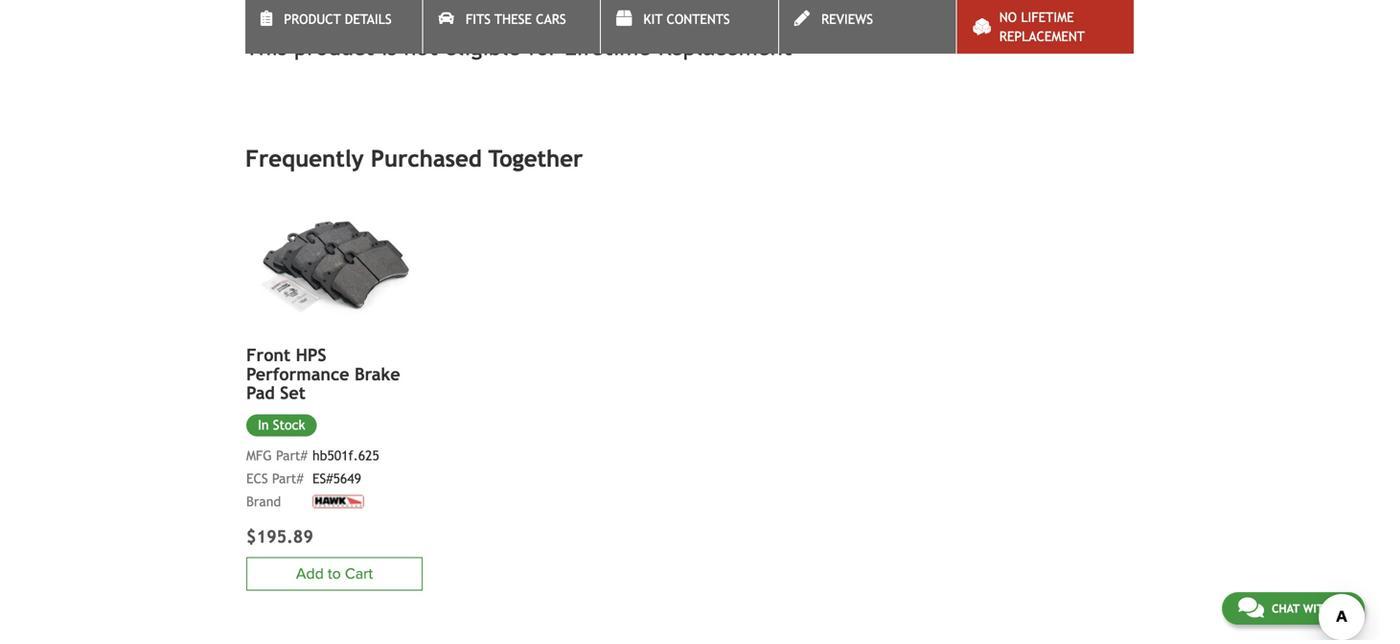 Task type: describe. For each thing, give the bounding box(es) containing it.
this product is not eligible for lifetime replacement
[[245, 34, 792, 61]]

together
[[489, 145, 583, 172]]

in stock
[[258, 418, 305, 433]]

chat
[[1272, 602, 1300, 615]]

frequently
[[245, 145, 364, 172]]

hb501f.625
[[313, 448, 379, 463]]

brand
[[246, 494, 281, 509]]

add to cart
[[296, 565, 373, 583]]

is
[[381, 34, 397, 61]]

frequently purchased together
[[245, 145, 583, 172]]

not
[[404, 34, 438, 61]]

no
[[1000, 10, 1017, 25]]

contents
[[667, 12, 730, 27]]

chat with us link
[[1222, 592, 1365, 625]]

reviews link
[[779, 0, 956, 54]]

chat with us
[[1272, 602, 1349, 615]]

product
[[284, 12, 341, 27]]

mfg part# hb501f.625 ecs part# es#5649 brand
[[246, 448, 379, 509]]

mfg
[[246, 448, 272, 463]]

kit
[[644, 12, 663, 27]]

stock
[[273, 418, 305, 433]]

$195.89
[[246, 527, 313, 547]]

1 vertical spatial lifetime
[[565, 34, 651, 61]]

brake
[[355, 364, 400, 384]]

this
[[245, 34, 287, 61]]

front hps performance brake pad set
[[246, 345, 400, 403]]

cars
[[536, 12, 566, 27]]

product details
[[284, 12, 392, 27]]

us
[[1335, 602, 1349, 615]]

set
[[280, 383, 306, 403]]

reviews
[[822, 12, 873, 27]]

details
[[345, 12, 392, 27]]

product
[[294, 34, 374, 61]]

comments image
[[1238, 596, 1264, 619]]

in
[[258, 418, 269, 433]]



Task type: locate. For each thing, give the bounding box(es) containing it.
no lifetime replacement
[[1000, 10, 1085, 44]]

fits
[[466, 12, 491, 27]]

fits these cars link
[[423, 0, 600, 54]]

0 horizontal spatial replacement
[[658, 34, 792, 61]]

hawk image
[[313, 495, 364, 509]]

1 horizontal spatial replacement
[[1000, 29, 1085, 44]]

ecs
[[246, 471, 268, 486]]

1 vertical spatial part#
[[272, 471, 304, 486]]

kit contents
[[644, 12, 730, 27]]

these
[[495, 12, 532, 27]]

cart
[[345, 565, 373, 583]]

part# down stock
[[276, 448, 308, 463]]

0 horizontal spatial lifetime
[[565, 34, 651, 61]]

0 vertical spatial part#
[[276, 448, 308, 463]]

product details link
[[245, 0, 422, 54]]

1 horizontal spatial lifetime
[[1021, 10, 1074, 25]]

pad
[[246, 383, 275, 403]]

0 vertical spatial lifetime
[[1021, 10, 1074, 25]]

front hps performance brake pad set link
[[246, 345, 423, 403]]

no lifetime replacement link
[[957, 0, 1134, 54]]

for
[[528, 34, 558, 61]]

replacement down the contents
[[658, 34, 792, 61]]

purchased
[[371, 145, 482, 172]]

lifetime down kit
[[565, 34, 651, 61]]

lifetime right no
[[1021, 10, 1074, 25]]

eligible
[[445, 34, 521, 61]]

part# right ecs
[[272, 471, 304, 486]]

front
[[246, 345, 291, 365]]

es#5649
[[313, 471, 361, 486]]

add to cart button
[[246, 557, 423, 591]]

kit contents link
[[601, 0, 778, 54]]

to
[[328, 565, 341, 583]]

hps
[[296, 345, 327, 365]]

part#
[[276, 448, 308, 463], [272, 471, 304, 486]]

with
[[1303, 602, 1332, 615]]

performance
[[246, 364, 349, 384]]

replacement down no
[[1000, 29, 1085, 44]]

add
[[296, 565, 324, 583]]

lifetime inside no lifetime replacement
[[1021, 10, 1074, 25]]

replacement
[[1000, 29, 1085, 44], [658, 34, 792, 61]]

fits these cars
[[466, 12, 566, 27]]

lifetime
[[1021, 10, 1074, 25], [565, 34, 651, 61]]

front hps performance brake pad set image
[[246, 202, 423, 335]]



Task type: vqa. For each thing, say whether or not it's contained in the screenshot.
Genuine Mercedes Brake Fluid Image
no



